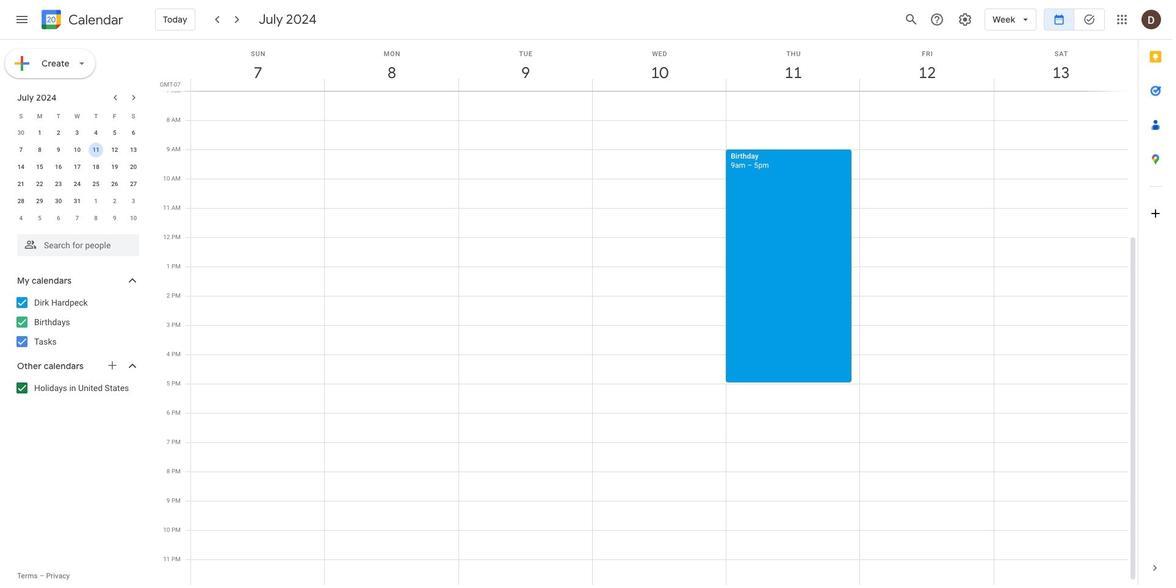 Task type: locate. For each thing, give the bounding box(es) containing it.
30 element
[[51, 194, 66, 209]]

row up 31 element
[[12, 176, 143, 193]]

None search field
[[0, 230, 151, 257]]

row up august 7 'element'
[[12, 193, 143, 210]]

14 element
[[14, 160, 28, 175]]

9 element
[[51, 143, 66, 158]]

tab list
[[1139, 40, 1173, 552]]

row up 10 element
[[12, 125, 143, 142]]

august 6 element
[[51, 211, 66, 226]]

row
[[12, 107, 143, 125], [12, 125, 143, 142], [12, 142, 143, 159], [12, 159, 143, 176], [12, 176, 143, 193], [12, 193, 143, 210], [12, 210, 143, 227]]

19 element
[[107, 160, 122, 175]]

25 element
[[89, 177, 103, 192]]

5 element
[[107, 126, 122, 140]]

row up 24 element at the left top of the page
[[12, 159, 143, 176]]

23 element
[[51, 177, 66, 192]]

cell inside july 2024 grid
[[87, 142, 105, 159]]

6 element
[[126, 126, 141, 140]]

5 row from the top
[[12, 176, 143, 193]]

cell
[[87, 142, 105, 159]]

22 element
[[32, 177, 47, 192]]

8 element
[[32, 143, 47, 158]]

3 element
[[70, 126, 85, 140]]

august 3 element
[[126, 194, 141, 209]]

august 1 element
[[89, 194, 103, 209]]

24 element
[[70, 177, 85, 192]]

row group
[[12, 125, 143, 227]]

1 column header from the left
[[191, 40, 325, 91]]

row up 3 element at the top of page
[[12, 107, 143, 125]]

thursday, july 11 element
[[727, 40, 861, 91]]

column header
[[191, 40, 325, 91], [324, 40, 459, 91], [458, 40, 593, 91], [592, 40, 727, 91], [726, 40, 861, 91], [860, 40, 995, 91], [994, 40, 1129, 91]]

august 9 element
[[107, 211, 122, 226]]

heading
[[66, 13, 123, 27]]

10 element
[[70, 143, 85, 158]]

2 row from the top
[[12, 125, 143, 142]]

31 element
[[70, 194, 85, 209]]

row up 17 element
[[12, 142, 143, 159]]

6 column header from the left
[[860, 40, 995, 91]]

13 element
[[126, 143, 141, 158]]

28 element
[[14, 194, 28, 209]]

main drawer image
[[15, 12, 29, 27]]

august 4 element
[[14, 211, 28, 226]]

august 5 element
[[32, 211, 47, 226]]

monday, july 8 element
[[325, 40, 459, 91]]

5 column header from the left
[[726, 40, 861, 91]]

sunday, july 7 element
[[191, 40, 325, 91]]

grid
[[156, 40, 1138, 586]]

settings menu image
[[958, 12, 973, 27]]

wednesday, july 10 element
[[593, 40, 727, 91]]

row down 31 element
[[12, 210, 143, 227]]

2 column header from the left
[[324, 40, 459, 91]]

3 row from the top
[[12, 142, 143, 159]]

15 element
[[32, 160, 47, 175]]



Task type: describe. For each thing, give the bounding box(es) containing it.
heading inside calendar element
[[66, 13, 123, 27]]

12 element
[[107, 143, 122, 158]]

august 8 element
[[89, 211, 103, 226]]

21 element
[[14, 177, 28, 192]]

1 row from the top
[[12, 107, 143, 125]]

1 element
[[32, 126, 47, 140]]

3 column header from the left
[[458, 40, 593, 91]]

11 element
[[89, 143, 103, 158]]

tuesday, july 9 element
[[459, 40, 593, 91]]

7 column header from the left
[[994, 40, 1129, 91]]

august 7 element
[[70, 211, 85, 226]]

calendar element
[[39, 7, 123, 34]]

my calendars list
[[2, 293, 151, 352]]

7 element
[[14, 143, 28, 158]]

29 element
[[32, 194, 47, 209]]

4 element
[[89, 126, 103, 140]]

17 element
[[70, 160, 85, 175]]

july 2024 grid
[[12, 107, 143, 227]]

4 column header from the left
[[592, 40, 727, 91]]

26 element
[[107, 177, 122, 192]]

6 row from the top
[[12, 193, 143, 210]]

7 row from the top
[[12, 210, 143, 227]]

20 element
[[126, 160, 141, 175]]

2 element
[[51, 126, 66, 140]]

16 element
[[51, 160, 66, 175]]

august 10 element
[[126, 211, 141, 226]]

27 element
[[126, 177, 141, 192]]

4 row from the top
[[12, 159, 143, 176]]

saturday, july 13 element
[[995, 40, 1129, 91]]

friday, july 12 element
[[861, 40, 995, 91]]

june 30 element
[[14, 126, 28, 140]]

18 element
[[89, 160, 103, 175]]

august 2 element
[[107, 194, 122, 209]]



Task type: vqa. For each thing, say whether or not it's contained in the screenshot.
attachment
no



